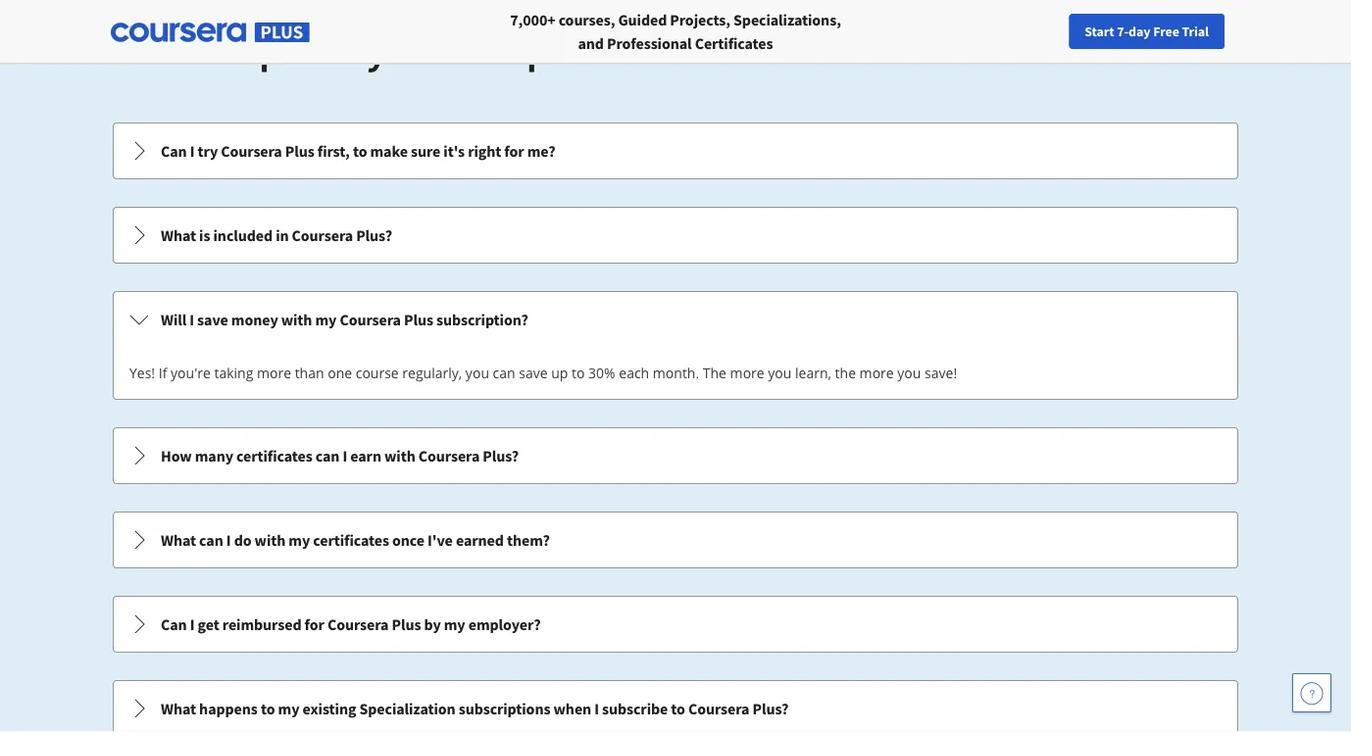 Task type: describe. For each thing, give the bounding box(es) containing it.
start 7-day free trial button
[[1069, 14, 1225, 49]]

questions
[[513, 21, 694, 75]]

what for what can i do with my certificates once i've earned them?
[[161, 531, 196, 550]]

0 horizontal spatial can
[[199, 531, 223, 550]]

one
[[328, 364, 352, 382]]

will i save money with my coursera plus subscription? button
[[114, 292, 1238, 347]]

specialization
[[359, 699, 456, 719]]

career
[[1066, 23, 1103, 40]]

1 vertical spatial save
[[519, 364, 548, 382]]

first,
[[318, 141, 350, 161]]

30%
[[589, 364, 616, 382]]

regularly,
[[402, 364, 462, 382]]

subscription?
[[436, 310, 528, 330]]

list containing can i try coursera plus first, to make sure it's right for me?
[[111, 121, 1241, 733]]

7,000+ courses, guided projects, specializations, and professional certificates
[[510, 10, 841, 53]]

how many certificates can i earn with coursera plus? button
[[114, 429, 1238, 484]]

earned
[[456, 531, 504, 550]]

my left existing at the bottom of the page
[[278, 699, 300, 719]]

if
[[159, 364, 167, 382]]

reimbursed
[[222, 615, 302, 635]]

i left 'do'
[[226, 531, 231, 550]]

existing
[[303, 699, 356, 719]]

i right when
[[595, 699, 599, 719]]

i left earn
[[343, 446, 347, 466]]

0 vertical spatial can
[[493, 364, 516, 382]]

what happens to my existing specialization subscriptions when i subscribe to coursera plus?
[[161, 699, 789, 719]]

your
[[1008, 23, 1034, 40]]

the
[[835, 364, 856, 382]]

7,000+
[[510, 10, 556, 29]]

0 horizontal spatial for
[[305, 615, 324, 635]]

it's
[[444, 141, 465, 161]]

coursera inside 'what is included in coursera plus?' dropdown button
[[292, 226, 353, 245]]

to right subscribe on the left of page
[[671, 699, 685, 719]]

professional
[[607, 33, 692, 53]]

coursera inside will i save money with my coursera plus subscription? dropdown button
[[340, 310, 401, 330]]

1 vertical spatial with
[[384, 446, 416, 466]]

2 horizontal spatial plus?
[[753, 699, 789, 719]]

coursera inside can i try coursera plus first, to make sure it's right for me? dropdown button
[[221, 141, 282, 161]]

save inside will i save money with my coursera plus subscription? dropdown button
[[197, 310, 228, 330]]

0 vertical spatial for
[[504, 141, 524, 161]]

0 horizontal spatial plus?
[[356, 226, 392, 245]]

you're
[[171, 364, 211, 382]]

1 vertical spatial plus
[[404, 310, 433, 330]]

can for can i get reimbursed for coursera plus by my employer?
[[161, 615, 187, 635]]

i left get
[[190, 615, 195, 635]]

them?
[[507, 531, 550, 550]]

find your new career
[[980, 23, 1103, 40]]

certificates
[[695, 33, 773, 53]]

1 you from the left
[[466, 364, 489, 382]]

my right 'do'
[[289, 531, 310, 550]]

me?
[[527, 141, 556, 161]]

start
[[1085, 23, 1115, 40]]

will
[[161, 310, 187, 330]]

frequently
[[187, 21, 388, 75]]

1 vertical spatial can
[[316, 446, 340, 466]]

money
[[231, 310, 278, 330]]

2 you from the left
[[768, 364, 792, 382]]

what is included in coursera plus? button
[[114, 208, 1238, 263]]

i left try
[[190, 141, 195, 161]]

what can i do with my certificates once i've earned them? button
[[114, 513, 1238, 568]]

can i get reimbursed for coursera plus by my employer? button
[[114, 597, 1238, 652]]

3 you from the left
[[898, 364, 921, 382]]

right
[[468, 141, 501, 161]]

what happens to my existing specialization subscriptions when i subscribe to coursera plus? button
[[114, 682, 1238, 733]]

coursera inside what happens to my existing specialization subscriptions when i subscribe to coursera plus? dropdown button
[[688, 699, 750, 719]]

each
[[619, 364, 649, 382]]

2 more from the left
[[730, 364, 765, 382]]

once
[[392, 531, 425, 550]]

the
[[703, 364, 727, 382]]

in
[[276, 226, 289, 245]]

will i save money with my coursera plus subscription?
[[161, 310, 528, 330]]

course
[[356, 364, 399, 382]]

1 horizontal spatial certificates
[[313, 531, 389, 550]]

coursera inside how many certificates can i earn with coursera plus? dropdown button
[[419, 446, 480, 466]]

specializations,
[[734, 10, 841, 29]]



Task type: vqa. For each thing, say whether or not it's contained in the screenshot.
HELP CENTER icon
yes



Task type: locate. For each thing, give the bounding box(es) containing it.
0 vertical spatial with
[[281, 310, 312, 330]]

0 vertical spatial save
[[197, 310, 228, 330]]

1 more from the left
[[257, 364, 291, 382]]

frequently asked questions
[[187, 21, 694, 75]]

can i try coursera plus first, to make sure it's right for me?
[[161, 141, 556, 161]]

try
[[198, 141, 218, 161]]

1 what from the top
[[161, 226, 196, 245]]

0 horizontal spatial save
[[197, 310, 228, 330]]

0 horizontal spatial more
[[257, 364, 291, 382]]

1 horizontal spatial can
[[316, 446, 340, 466]]

than
[[295, 364, 324, 382]]

plus left first,
[[285, 141, 315, 161]]

i right the will in the top left of the page
[[190, 310, 194, 330]]

employer?
[[468, 615, 541, 635]]

for
[[504, 141, 524, 161], [305, 615, 324, 635]]

1 can from the top
[[161, 141, 187, 161]]

0 vertical spatial plus
[[285, 141, 315, 161]]

you right regularly,
[[466, 364, 489, 382]]

can left up
[[493, 364, 516, 382]]

1 horizontal spatial save
[[519, 364, 548, 382]]

with
[[281, 310, 312, 330], [384, 446, 416, 466], [255, 531, 286, 550]]

my right by
[[444, 615, 465, 635]]

1 horizontal spatial more
[[730, 364, 765, 382]]

0 vertical spatial certificates
[[236, 446, 313, 466]]

yes!
[[129, 364, 155, 382]]

with right money
[[281, 310, 312, 330]]

can
[[161, 141, 187, 161], [161, 615, 187, 635]]

do
[[234, 531, 252, 550]]

courses,
[[559, 10, 615, 29]]

2 can from the top
[[161, 615, 187, 635]]

with for coursera
[[281, 310, 312, 330]]

when
[[554, 699, 592, 719]]

what can i do with my certificates once i've earned them?
[[161, 531, 550, 550]]

find
[[980, 23, 1006, 40]]

more right the on the right of the page
[[860, 364, 894, 382]]

included
[[213, 226, 273, 245]]

3 more from the left
[[860, 364, 894, 382]]

1 horizontal spatial you
[[768, 364, 792, 382]]

2 what from the top
[[161, 531, 196, 550]]

3 what from the top
[[161, 699, 196, 719]]

can
[[493, 364, 516, 382], [316, 446, 340, 466], [199, 531, 223, 550]]

coursera left by
[[328, 615, 389, 635]]

0 vertical spatial plus?
[[356, 226, 392, 245]]

is
[[199, 226, 210, 245]]

month.
[[653, 364, 699, 382]]

0 horizontal spatial certificates
[[236, 446, 313, 466]]

coursera right in
[[292, 226, 353, 245]]

0 horizontal spatial you
[[466, 364, 489, 382]]

by
[[424, 615, 441, 635]]

can left earn
[[316, 446, 340, 466]]

can left try
[[161, 141, 187, 161]]

find your new career link
[[971, 20, 1113, 44]]

happens
[[199, 699, 258, 719]]

plus up regularly,
[[404, 310, 433, 330]]

sure
[[411, 141, 441, 161]]

with for certificates
[[255, 531, 286, 550]]

i've
[[428, 531, 453, 550]]

trial
[[1182, 23, 1209, 40]]

for right reimbursed
[[305, 615, 324, 635]]

more right the at right
[[730, 364, 765, 382]]

1 horizontal spatial plus?
[[483, 446, 519, 466]]

earn
[[350, 446, 381, 466]]

up
[[551, 364, 568, 382]]

save right the will in the top left of the page
[[197, 310, 228, 330]]

my up one
[[315, 310, 337, 330]]

what is included in coursera plus?
[[161, 226, 392, 245]]

plus?
[[356, 226, 392, 245], [483, 446, 519, 466], [753, 699, 789, 719]]

coursera up the course
[[340, 310, 401, 330]]

1 horizontal spatial for
[[504, 141, 524, 161]]

coursera inside can i get reimbursed for coursera plus by my employer? dropdown button
[[328, 615, 389, 635]]

subscribe
[[602, 699, 668, 719]]

1 vertical spatial certificates
[[313, 531, 389, 550]]

day
[[1129, 23, 1151, 40]]

you left learn,
[[768, 364, 792, 382]]

what left happens
[[161, 699, 196, 719]]

how many certificates can i earn with coursera plus?
[[161, 446, 519, 466]]

certificates left once
[[313, 531, 389, 550]]

2 horizontal spatial can
[[493, 364, 516, 382]]

1 vertical spatial what
[[161, 531, 196, 550]]

free
[[1154, 23, 1180, 40]]

1 vertical spatial for
[[305, 615, 324, 635]]

2 vertical spatial with
[[255, 531, 286, 550]]

2 vertical spatial can
[[199, 531, 223, 550]]

what for what happens to my existing specialization subscriptions when i subscribe to coursera plus?
[[161, 699, 196, 719]]

save left up
[[519, 364, 548, 382]]

to
[[353, 141, 367, 161], [572, 364, 585, 382], [261, 699, 275, 719], [671, 699, 685, 719]]

yes! if you're taking more than one course regularly, you can save up to 30% each month. the more you learn, the more you save!
[[129, 364, 957, 382]]

with right earn
[[384, 446, 416, 466]]

coursera image
[[24, 16, 148, 47]]

2 horizontal spatial more
[[860, 364, 894, 382]]

and
[[578, 33, 604, 53]]

coursera
[[221, 141, 282, 161], [292, 226, 353, 245], [340, 310, 401, 330], [419, 446, 480, 466], [328, 615, 389, 635], [688, 699, 750, 719]]

subscriptions
[[459, 699, 551, 719]]

to right up
[[572, 364, 585, 382]]

0 vertical spatial can
[[161, 141, 187, 161]]

can i try coursera plus first, to make sure it's right for me? button
[[114, 124, 1238, 178]]

asked
[[396, 21, 505, 75]]

make
[[370, 141, 408, 161]]

learn,
[[795, 364, 832, 382]]

None search field
[[270, 12, 564, 51]]

2 vertical spatial what
[[161, 699, 196, 719]]

you
[[466, 364, 489, 382], [768, 364, 792, 382], [898, 364, 921, 382]]

plus
[[285, 141, 315, 161], [404, 310, 433, 330], [392, 615, 421, 635]]

0 vertical spatial what
[[161, 226, 196, 245]]

can left 'do'
[[199, 531, 223, 550]]

save
[[197, 310, 228, 330], [519, 364, 548, 382]]

what for what is included in coursera plus?
[[161, 226, 196, 245]]

for left me?
[[504, 141, 524, 161]]

certificates right many
[[236, 446, 313, 466]]

projects,
[[670, 10, 731, 29]]

with right 'do'
[[255, 531, 286, 550]]

can left get
[[161, 615, 187, 635]]

show notifications image
[[1134, 25, 1157, 48]]

guided
[[618, 10, 667, 29]]

to right happens
[[261, 699, 275, 719]]

more left than
[[257, 364, 291, 382]]

many
[[195, 446, 233, 466]]

coursera right try
[[221, 141, 282, 161]]

what left 'do'
[[161, 531, 196, 550]]

1 vertical spatial can
[[161, 615, 187, 635]]

certificates
[[236, 446, 313, 466], [313, 531, 389, 550]]

2 vertical spatial plus
[[392, 615, 421, 635]]

coursera plus image
[[111, 23, 310, 42]]

plus left by
[[392, 615, 421, 635]]

can for can i try coursera plus first, to make sure it's right for me?
[[161, 141, 187, 161]]

how
[[161, 446, 192, 466]]

2 vertical spatial plus?
[[753, 699, 789, 719]]

coursera right subscribe on the left of page
[[688, 699, 750, 719]]

get
[[198, 615, 219, 635]]

what
[[161, 226, 196, 245], [161, 531, 196, 550], [161, 699, 196, 719]]

help center image
[[1300, 682, 1324, 705]]

7-
[[1117, 23, 1129, 40]]

to right first,
[[353, 141, 367, 161]]

taking
[[214, 364, 253, 382]]

1 vertical spatial plus?
[[483, 446, 519, 466]]

new
[[1037, 23, 1063, 40]]

my
[[315, 310, 337, 330], [289, 531, 310, 550], [444, 615, 465, 635], [278, 699, 300, 719]]

start 7-day free trial
[[1085, 23, 1209, 40]]

save!
[[925, 364, 957, 382]]

what left is
[[161, 226, 196, 245]]

can i get reimbursed for coursera plus by my employer?
[[161, 615, 541, 635]]

list
[[111, 121, 1241, 733]]

i
[[190, 141, 195, 161], [190, 310, 194, 330], [343, 446, 347, 466], [226, 531, 231, 550], [190, 615, 195, 635], [595, 699, 599, 719]]

coursera right earn
[[419, 446, 480, 466]]

you left save!
[[898, 364, 921, 382]]

2 horizontal spatial you
[[898, 364, 921, 382]]



